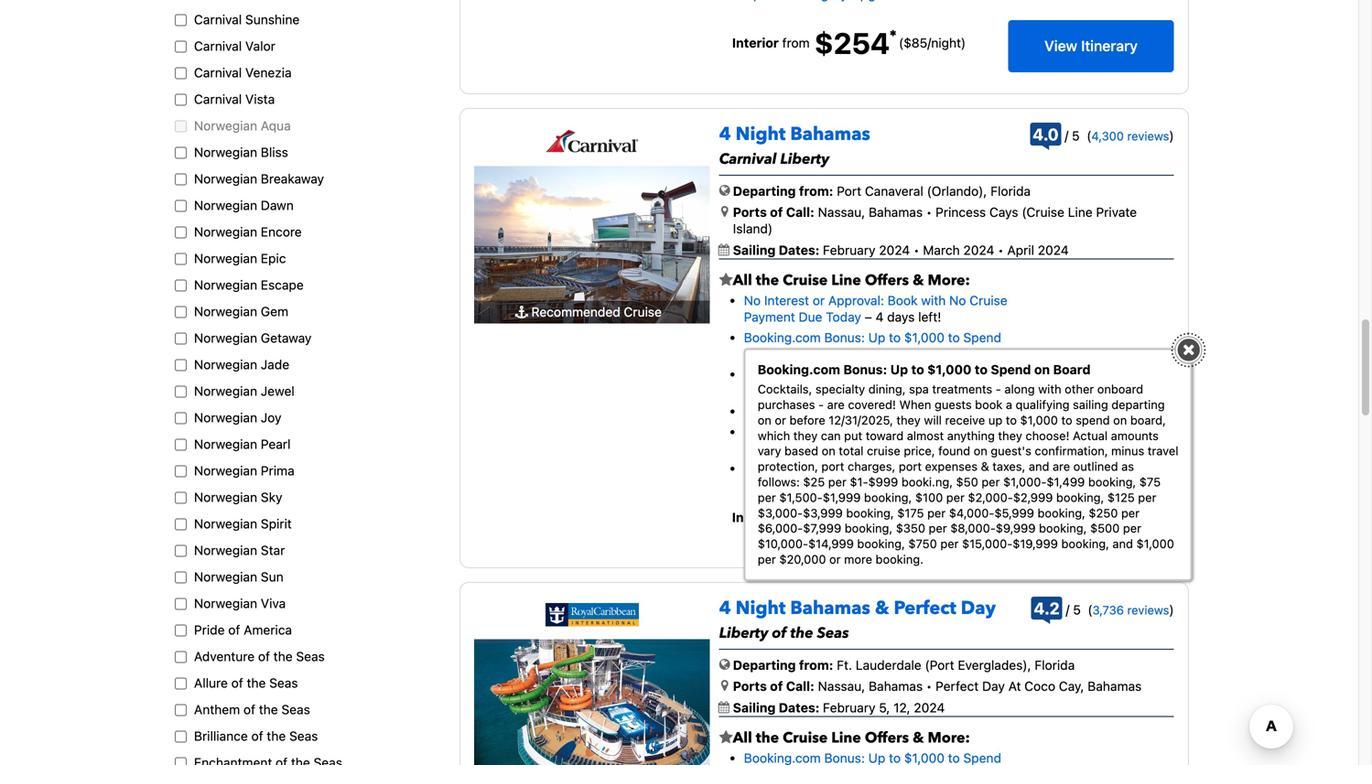 Task type: describe. For each thing, give the bounding box(es) containing it.
view itinerary link for $259
[[1009, 495, 1175, 547]]

from: for 4 night bahamas & perfect day
[[799, 658, 834, 673]]

view for $259
[[1045, 512, 1078, 529]]

early
[[744, 424, 773, 439]]

norwegian for norwegian getaway
[[194, 330, 257, 346]]

2024 right 12,
[[914, 700, 945, 716]]

Brilliance of the Seas checkbox
[[170, 731, 191, 743]]

due
[[799, 310, 823, 325]]

4.0 / 5 ( 4,300 reviews )
[[1033, 125, 1175, 144]]

Norwegian Gem checkbox
[[170, 306, 191, 318]]

$1-
[[850, 475, 869, 489]]

map marker image for 4 night bahamas
[[721, 205, 729, 218]]

calendar image
[[719, 702, 730, 714]]

carnival vista
[[194, 91, 275, 107]]

night) inside interior from $259 ($65 / night)
[[932, 510, 966, 525]]

carnival liberty image
[[474, 166, 710, 324]]

(cruise
[[1022, 205, 1065, 220]]

($65
[[899, 510, 928, 525]]

found
[[939, 444, 971, 458]]

norwegian jade
[[194, 357, 290, 372]]

carnival inside 4 night bahamas carnival liberty
[[720, 149, 777, 169]]

viva
[[261, 596, 286, 611]]

up down –
[[869, 330, 886, 345]]

$14,999
[[809, 537, 854, 551]]

specialty
[[816, 382, 866, 396]]

$8,000-
[[951, 522, 996, 535]]

globe image
[[720, 658, 731, 671]]

0 horizontal spatial they
[[794, 429, 818, 443]]

Enchantment of the Seas checkbox
[[170, 758, 191, 766]]

per up $1,999
[[829, 475, 847, 489]]

more: for 4 night bahamas
[[928, 271, 971, 291]]

great
[[744, 367, 777, 382]]

from: for 4 night bahamas
[[799, 183, 834, 199]]

ports of call: for 4 night bahamas
[[733, 205, 815, 220]]

offers for 4 night bahamas & perfect day
[[865, 729, 909, 749]]

norwegian spirit
[[194, 516, 292, 531]]

anything
[[948, 429, 995, 443]]

view for $254
[[1045, 37, 1078, 55]]

1 vertical spatial 4
[[876, 310, 884, 325]]

to right free
[[975, 362, 988, 377]]

sailing dates: for 4 night bahamas
[[733, 243, 823, 258]]

2 vertical spatial board
[[744, 441, 779, 456]]

1 vertical spatial or
[[775, 413, 787, 427]]

sun
[[261, 569, 284, 585]]

5 for 4 night bahamas & perfect day
[[1074, 603, 1081, 618]]

• left april at the right top of page
[[998, 243, 1004, 258]]

on up great
[[744, 347, 759, 362]]

board for upgrades
[[763, 347, 798, 362]]

board for with
[[1054, 362, 1091, 377]]

ports for 4 night bahamas
[[733, 205, 767, 220]]

booking.com bonus: up to $1,000 to spend on board great rates sale: 35% savings & free upgrades exclusive: up to $200 to spend on board! early saver sale: up to $50 to spend on board up to 2-category upgrade!
[[744, 330, 1002, 476]]

departing from: port canaveral (orlando), florida
[[733, 183, 1031, 199]]

to right put
[[866, 424, 878, 439]]

Norwegian Escape checkbox
[[170, 280, 191, 292]]

4,300
[[1092, 129, 1125, 143]]

from for $254
[[783, 35, 810, 50]]

• for nassau, bahamas •
[[927, 205, 933, 220]]

1 horizontal spatial -
[[996, 382, 1002, 396]]

cruise inside no interest or approval: book with no cruise payment due today
[[970, 293, 1008, 308]]

2024 right april at the right top of page
[[1038, 243, 1069, 258]]

left!
[[919, 310, 942, 325]]

escape
[[261, 277, 304, 292]]

seas inside 4 night bahamas & perfect day liberty of the seas
[[817, 624, 850, 644]]

12,
[[894, 700, 911, 716]]

per down $10,000-
[[758, 553, 776, 566]]

nassau, for nassau, bahamas •
[[818, 205, 866, 220]]

bahamas right "cay,"
[[1088, 679, 1142, 694]]

day inside 4 night bahamas & perfect day liberty of the seas
[[961, 596, 996, 621]]

on down can
[[822, 444, 836, 458]]

jade
[[261, 357, 290, 372]]

map marker image for 4 night bahamas & perfect day
[[721, 680, 729, 692]]

Carnival Venezia checkbox
[[170, 67, 191, 79]]

reviews for 4 night bahamas & perfect day
[[1128, 604, 1170, 617]]

departing for 4 night bahamas
[[733, 183, 796, 199]]

5,
[[879, 700, 890, 716]]

to up choose!
[[1062, 413, 1073, 427]]

interior for $254
[[732, 35, 779, 50]]

to down specialty
[[827, 404, 838, 419]]

Norwegian Getaway checkbox
[[170, 333, 191, 345]]

2 horizontal spatial they
[[999, 429, 1023, 443]]

february for february 5, 12, 2024
[[823, 700, 876, 716]]

more
[[844, 553, 873, 566]]

norwegian jewel
[[194, 384, 295, 399]]

norwegian for norwegian epic
[[194, 251, 257, 266]]

booki.ng,
[[902, 475, 953, 489]]

5 for 4 night bahamas
[[1072, 128, 1080, 143]]

norwegian breakaway
[[194, 171, 324, 186]]

2024 down nassau, bahamas •
[[879, 243, 911, 258]]

2 vertical spatial or
[[830, 553, 841, 566]]

interest
[[765, 293, 810, 308]]

norwegian prima
[[194, 463, 295, 478]]

toward
[[866, 429, 904, 443]]

$19,999
[[1013, 537, 1059, 551]]

on up amounts
[[1114, 413, 1128, 427]]

protection,
[[758, 460, 819, 474]]

seas for allure of the seas
[[269, 676, 298, 691]]

onboard
[[1098, 382, 1144, 396]]

cruise up interest
[[783, 271, 828, 291]]

$175
[[898, 506, 925, 520]]

to up free
[[949, 330, 960, 345]]

ports for 4 night bahamas & perfect day
[[733, 679, 767, 694]]

/ for 4.0
[[1065, 128, 1069, 143]]

0 horizontal spatial and
[[1029, 460, 1050, 474]]

norwegian pearl
[[194, 437, 291, 452]]

dawn
[[261, 198, 294, 213]]

dates: for 4 night bahamas & perfect day
[[779, 700, 820, 716]]

interior for $259
[[732, 510, 779, 525]]

all for 4 night bahamas
[[733, 271, 753, 291]]

line for 4 night bahamas & perfect day
[[832, 729, 862, 749]]

$10,000-
[[758, 537, 809, 551]]

liberty inside 4 night bahamas & perfect day liberty of the seas
[[720, 624, 769, 644]]

(orlando),
[[927, 183, 988, 199]]

nassau, for nassau, bahamas • perfect day at coco cay, bahamas
[[818, 679, 866, 694]]

per down $75
[[1139, 491, 1157, 504]]

offers for 4 night bahamas
[[865, 271, 909, 291]]

$1,000 up treatments
[[928, 362, 972, 377]]

2 port from the left
[[899, 460, 922, 474]]

interior from $259 ($65 / night)
[[732, 500, 966, 535]]

per right "$500"
[[1124, 522, 1142, 535]]

valor
[[245, 38, 276, 53]]

1 vertical spatial florida
[[1035, 658, 1075, 673]]

per up $2,000-
[[982, 475, 1000, 489]]

2-
[[780, 461, 794, 476]]

carnival for carnival sunshine
[[194, 12, 242, 27]]

& up book
[[913, 271, 925, 291]]

at
[[1009, 679, 1022, 694]]

($85 / night)
[[899, 35, 966, 50]]

up up total
[[846, 424, 863, 439]]

3,736
[[1093, 604, 1125, 617]]

$350
[[896, 522, 926, 535]]

asterisk image
[[890, 29, 897, 37]]

with inside no interest or approval: book with no cruise payment due today
[[922, 293, 946, 308]]

book
[[976, 398, 1003, 412]]

recommended cruise
[[532, 305, 662, 320]]

nassau, bahamas •
[[818, 205, 933, 220]]

$100
[[916, 491, 943, 504]]

february for february 2024 • march 2024 • april 2024
[[823, 243, 876, 258]]

$2,999
[[1014, 491, 1054, 504]]

to down 'days' at the right of the page
[[889, 330, 901, 345]]

will
[[924, 413, 942, 427]]

Allure of the Seas checkbox
[[170, 678, 191, 690]]

dates: for 4 night bahamas
[[779, 243, 820, 258]]

star
[[261, 543, 285, 558]]

calendar image
[[719, 244, 730, 256]]

pearl
[[261, 437, 291, 452]]

cays
[[990, 205, 1019, 220]]

( for 4 night bahamas
[[1087, 128, 1092, 143]]

& down february 5, 12, 2024
[[913, 729, 925, 749]]

1 vertical spatial day
[[983, 679, 1005, 694]]

4 for carnival
[[720, 122, 731, 147]]

1 horizontal spatial are
[[1053, 460, 1071, 474]]

spend up found
[[924, 424, 962, 439]]

& inside booking.com bonus: up to $1,000 to spend on board cocktails, specialty dining, spa treatments - along with other onboard purchases - are covered! when guests book a qualifying sailing departing on or before 12/31/2025, they will receive up to $1,000 to spend on board, which they can put toward almost anything they choose! actual amounts vary based on total cruise price, found on guest's confirmation, minus travel protection, port charges, port expenses & taxes, and are outlined as follows: $25 per $1-$999 booki.ng, $50 per $1,000-$1,499 booking, $75 per $1,500-$1,999 booking, $100 per $2,000-$2,999 booking, $125 per $3,000-$3,999 booking, $175 per $4,000-$5,999 booking, $250 per $6,000-$7,999 booking, $350 per $8,000-$9,999 booking, $500 per $10,000-$14,999 booking, $750 per $15,000-$19,999 booking, and $1,000 per $20,000 or more booking.
[[981, 460, 990, 474]]

guests
[[935, 398, 972, 412]]

$254
[[815, 26, 890, 61]]

island)
[[733, 221, 773, 236]]

$50 inside booking.com bonus: up to $1,000 to spend on board great rates sale: 35% savings & free upgrades exclusive: up to $200 to spend on board! early saver sale: up to $50 to spend on board up to 2-category upgrade!
[[882, 424, 905, 439]]

from for $259
[[783, 510, 810, 525]]

norwegian for norwegian sun
[[194, 569, 257, 585]]

$20,000
[[780, 553, 827, 566]]

) for 4 night bahamas
[[1170, 128, 1175, 143]]

itinerary for $254
[[1082, 37, 1138, 55]]

2 no from the left
[[950, 293, 967, 308]]

board!
[[952, 404, 991, 419]]

adventure
[[194, 649, 255, 664]]

Norwegian Encore checkbox
[[170, 227, 191, 238]]

spend down spa
[[892, 404, 930, 419]]

Norwegian Star checkbox
[[170, 545, 191, 557]]

on up the which at the right of the page
[[758, 413, 772, 427]]

carnival sunshine
[[194, 12, 300, 27]]

line inside princess cays (cruise line private island)
[[1068, 205, 1093, 220]]

1 vertical spatial -
[[819, 398, 824, 412]]

view itinerary for $254
[[1045, 37, 1138, 55]]

with inside booking.com bonus: up to $1,000 to spend on board cocktails, specialty dining, spa treatments - along with other onboard purchases - are covered! when guests book a qualifying sailing departing on or before 12/31/2025, they will receive up to $1,000 to spend on board, which they can put toward almost anything they choose! actual amounts vary based on total cruise price, found on guest's confirmation, minus travel protection, port charges, port expenses & taxes, and are outlined as follows: $25 per $1-$999 booki.ng, $50 per $1,000-$1,499 booking, $75 per $1,500-$1,999 booking, $100 per $2,000-$2,999 booking, $125 per $3,000-$3,999 booking, $175 per $4,000-$5,999 booking, $250 per $6,000-$7,999 booking, $350 per $8,000-$9,999 booking, $500 per $10,000-$14,999 booking, $750 per $15,000-$19,999 booking, and $1,000 per $20,000 or more booking.
[[1039, 382, 1062, 396]]

to up spa
[[912, 362, 925, 377]]

cruise right recommended at the left of the page
[[624, 305, 662, 320]]

booking.com for cocktails,
[[758, 362, 841, 377]]

per right $750
[[941, 537, 959, 551]]

on up along
[[1035, 362, 1051, 377]]

Norwegian Sky checkbox
[[170, 492, 191, 504]]

Carnival Sunshine checkbox
[[170, 14, 191, 26]]

canaveral
[[865, 183, 924, 199]]

april
[[1008, 243, 1035, 258]]

covered!
[[848, 398, 896, 412]]

days
[[888, 310, 915, 325]]

Norwegian Jewel checkbox
[[170, 386, 191, 398]]

princess
[[936, 205, 986, 220]]

almost
[[907, 429, 944, 443]]

up to 2-category upgrade! link
[[744, 461, 907, 476]]

can
[[821, 429, 841, 443]]

departing for 4 night bahamas & perfect day
[[733, 658, 796, 673]]

4,300 reviews link
[[1092, 129, 1170, 143]]

spend
[[1076, 413, 1110, 427]]

norwegian sky
[[194, 490, 283, 505]]

royal caribbean image
[[546, 604, 639, 627]]

Norwegian Pearl checkbox
[[170, 439, 191, 451]]

( for 4 night bahamas & perfect day
[[1088, 603, 1093, 618]]

per down follows:
[[758, 491, 776, 504]]

spend inside booking.com bonus: up to $1,000 to spend on board cocktails, specialty dining, spa treatments - along with other onboard purchases - are covered! when guests book a qualifying sailing departing on or before 12/31/2025, they will receive up to $1,000 to spend on board, which they can put toward almost anything they choose! actual amounts vary based on total cruise price, found on guest's confirmation, minus travel protection, port charges, port expenses & taxes, and are outlined as follows: $25 per $1-$999 booki.ng, $50 per $1,000-$1,499 booking, $75 per $1,500-$1,999 booking, $100 per $2,000-$2,999 booking, $125 per $3,000-$3,999 booking, $175 per $4,000-$5,999 booking, $250 per $6,000-$7,999 booking, $350 per $8,000-$9,999 booking, $500 per $10,000-$14,999 booking, $750 per $15,000-$19,999 booking, and $1,000 per $20,000 or more booking.
[[991, 362, 1032, 377]]

$1,000 down $75
[[1137, 537, 1175, 551]]

per down the $100
[[928, 506, 946, 520]]

interior from $254
[[732, 26, 890, 61]]

per up $750
[[929, 522, 948, 535]]

norwegian for norwegian breakaway
[[194, 171, 257, 186]]

norwegian for norwegian encore
[[194, 224, 257, 239]]

• for nassau, bahamas • perfect day at coco cay, bahamas
[[927, 679, 933, 694]]

all the cruise line offers & more: for 4 night bahamas & perfect day
[[733, 729, 971, 749]]

vista
[[245, 91, 275, 107]]

everglades),
[[958, 658, 1032, 673]]

seas for anthem of the seas
[[282, 702, 310, 717]]

bahamas inside 4 night bahamas carnival liberty
[[791, 122, 871, 147]]

on down "anything"
[[974, 444, 988, 458]]

–
[[865, 310, 873, 325]]

Carnival Vista checkbox
[[170, 94, 191, 106]]

norwegian epic
[[194, 251, 286, 266]]

up up the saver
[[806, 404, 823, 419]]

to left 2-
[[765, 461, 777, 476]]

today
[[826, 310, 862, 325]]

0 horizontal spatial are
[[828, 398, 845, 412]]

Pride of America checkbox
[[170, 625, 191, 637]]

$1,499
[[1047, 475, 1085, 489]]

more: for 4 night bahamas & perfect day
[[928, 729, 971, 749]]

1 night) from the top
[[932, 35, 966, 50]]

$3,000-
[[758, 506, 803, 520]]

norwegian for norwegian sky
[[194, 490, 257, 505]]



Task type: vqa. For each thing, say whether or not it's contained in the screenshot.
$3,000-
yes



Task type: locate. For each thing, give the bounding box(es) containing it.
view up $19,999
[[1045, 512, 1078, 529]]

1 vertical spatial ports
[[733, 679, 767, 694]]

departing up island)
[[733, 183, 796, 199]]

coco
[[1025, 679, 1056, 694]]

2 nassau, from the top
[[818, 679, 866, 694]]

1 ports of call: from the top
[[733, 205, 815, 220]]

2 view from the top
[[1045, 512, 1078, 529]]

to
[[889, 330, 901, 345], [949, 330, 960, 345], [912, 362, 925, 377], [975, 362, 988, 377], [827, 404, 838, 419], [877, 404, 889, 419], [1006, 413, 1017, 427], [1062, 413, 1073, 427], [866, 424, 878, 439], [909, 424, 921, 439], [765, 461, 777, 476]]

they down when
[[897, 413, 921, 427]]

book
[[888, 293, 918, 308]]

anchor image
[[515, 306, 528, 319]]

1 all from the top
[[733, 271, 753, 291]]

Norwegian Sun checkbox
[[170, 572, 191, 584]]

( inside 4.2 / 5 ( 3,736 reviews )
[[1088, 603, 1093, 618]]

1 february from the top
[[823, 243, 876, 258]]

& down booking.
[[875, 596, 890, 621]]

actual
[[1073, 429, 1108, 443]]

$50
[[882, 424, 905, 439], [957, 475, 979, 489]]

1 vertical spatial sale:
[[814, 424, 842, 439]]

0 vertical spatial day
[[961, 596, 996, 621]]

0 vertical spatial from
[[783, 35, 810, 50]]

$5,999
[[995, 506, 1035, 520]]

1 vertical spatial view
[[1045, 512, 1078, 529]]

• left march
[[914, 243, 920, 258]]

0 vertical spatial night)
[[932, 35, 966, 50]]

star image
[[720, 273, 733, 288], [720, 731, 733, 745]]

14 norwegian from the top
[[194, 490, 257, 505]]

1 call: from the top
[[786, 205, 815, 220]]

1 dates: from the top
[[779, 243, 820, 258]]

view itinerary
[[1045, 37, 1138, 55], [1045, 512, 1138, 529]]

2 vertical spatial line
[[832, 729, 862, 749]]

0 vertical spatial line
[[1068, 205, 1093, 220]]

view itinerary link down $1,499
[[1009, 495, 1175, 547]]

carnival for carnival venezia
[[194, 65, 242, 80]]

0 vertical spatial view itinerary link
[[1009, 20, 1175, 72]]

• left princess
[[927, 205, 933, 220]]

from: left port
[[799, 183, 834, 199]]

2 ) from the top
[[1170, 603, 1175, 618]]

0 vertical spatial $50
[[882, 424, 905, 439]]

1 more: from the top
[[928, 271, 971, 291]]

board up other
[[1054, 362, 1091, 377]]

or up due
[[813, 293, 825, 308]]

1 norwegian from the top
[[194, 145, 257, 160]]

on right when
[[934, 404, 948, 419]]

1 vertical spatial night)
[[932, 510, 966, 525]]

1 vertical spatial map marker image
[[721, 680, 729, 692]]

from inside interior from $259 ($65 / night)
[[783, 510, 810, 525]]

0 vertical spatial bonus:
[[825, 330, 865, 345]]

cruise down february 5, 12, 2024
[[783, 729, 828, 749]]

1 vertical spatial departing
[[733, 658, 796, 673]]

1 offers from the top
[[865, 271, 909, 291]]

4 inside 4 night bahamas & perfect day liberty of the seas
[[720, 596, 731, 621]]

norwegian for norwegian star
[[194, 543, 257, 558]]

2 map marker image from the top
[[721, 680, 729, 692]]

/ right 4.0
[[1065, 128, 1069, 143]]

line
[[1068, 205, 1093, 220], [832, 271, 862, 291], [832, 729, 862, 749]]

0 vertical spatial reviews
[[1128, 129, 1170, 143]]

2 all the cruise line offers & more: from the top
[[733, 729, 971, 749]]

they down before
[[794, 429, 818, 443]]

sailing dates: right calendar icon
[[733, 700, 823, 716]]

/ for ($85
[[928, 35, 932, 50]]

Norwegian Spirit checkbox
[[170, 519, 191, 531]]

board down early
[[744, 441, 779, 456]]

the inside 4 night bahamas & perfect day liberty of the seas
[[791, 624, 814, 644]]

$15,000-
[[963, 537, 1013, 551]]

seas down adventure of the seas
[[269, 676, 298, 691]]

treatments
[[933, 382, 993, 396]]

minus
[[1112, 444, 1145, 458]]

before
[[790, 413, 826, 427]]

0 horizontal spatial liberty
[[720, 624, 769, 644]]

norwegian sun
[[194, 569, 284, 585]]

norwegian up norwegian joy
[[194, 384, 257, 399]]

no up the payment
[[744, 293, 761, 308]]

1 departing from the top
[[733, 183, 796, 199]]

0 vertical spatial offers
[[865, 271, 909, 291]]

bonus: inside booking.com bonus: up to $1,000 to spend on board great rates sale: 35% savings & free upgrades exclusive: up to $200 to spend on board! early saver sale: up to $50 to spend on board up to 2-category upgrade!
[[825, 330, 865, 345]]

3 norwegian from the top
[[194, 198, 257, 213]]

5 right 4.2
[[1074, 603, 1081, 618]]

ports
[[733, 205, 767, 220], [733, 679, 767, 694]]

up inside booking.com bonus: up to $1,000 to spend on board cocktails, specialty dining, spa treatments - along with other onboard purchases - are covered! when guests book a qualifying sailing departing on or before 12/31/2025, they will receive up to $1,000 to spend on board, which they can put toward almost anything they choose! actual amounts vary based on total cruise price, found on guest's confirmation, minus travel protection, port charges, port expenses & taxes, and are outlined as follows: $25 per $1-$999 booki.ng, $50 per $1,000-$1,499 booking, $75 per $1,500-$1,999 booking, $100 per $2,000-$2,999 booking, $125 per $3,000-$3,999 booking, $175 per $4,000-$5,999 booking, $250 per $6,000-$7,999 booking, $350 per $8,000-$9,999 booking, $500 per $10,000-$14,999 booking, $750 per $15,000-$19,999 booking, and $1,000 per $20,000 or more booking.
[[891, 362, 909, 377]]

0 vertical spatial february
[[823, 243, 876, 258]]

florida up coco
[[1035, 658, 1075, 673]]

) inside 4.0 / 5 ( 4,300 reviews )
[[1170, 128, 1175, 143]]

confirmation,
[[1035, 444, 1109, 458]]

1 vertical spatial 5
[[1074, 603, 1081, 618]]

1 no from the left
[[744, 293, 761, 308]]

Norwegian Prima checkbox
[[170, 466, 191, 477]]

on down board!
[[966, 424, 980, 439]]

perfect
[[894, 596, 957, 621], [936, 679, 979, 694]]

0 vertical spatial sailing
[[733, 243, 776, 258]]

0 vertical spatial are
[[828, 398, 845, 412]]

port
[[837, 183, 862, 199]]

2 night from the top
[[736, 596, 786, 621]]

0 horizontal spatial with
[[922, 293, 946, 308]]

venezia
[[245, 65, 292, 80]]

night inside 4 night bahamas carnival liberty
[[736, 122, 786, 147]]

11 norwegian from the top
[[194, 410, 257, 425]]

9 norwegian from the top
[[194, 357, 257, 372]]

bahamas up port
[[791, 122, 871, 147]]

1 vertical spatial offers
[[865, 729, 909, 749]]

1 itinerary from the top
[[1082, 37, 1138, 55]]

board
[[763, 347, 798, 362], [1054, 362, 1091, 377], [744, 441, 779, 456]]

norwegian up norwegian spirit
[[194, 490, 257, 505]]

guest's
[[991, 444, 1032, 458]]

sailing for 4 night bahamas
[[733, 243, 776, 258]]

1 horizontal spatial florida
[[1035, 658, 1075, 673]]

norwegian for norwegian escape
[[194, 277, 257, 292]]

1 vertical spatial nassau,
[[818, 679, 866, 694]]

2 offers from the top
[[865, 729, 909, 749]]

$50 up cruise
[[882, 424, 905, 439]]

2 night) from the top
[[932, 510, 966, 525]]

of inside 4 night bahamas & perfect day liberty of the seas
[[772, 624, 787, 644]]

$50 down expenses
[[957, 475, 979, 489]]

night for &
[[736, 596, 786, 621]]

2 vertical spatial 4
[[720, 596, 731, 621]]

norwegian for norwegian jade
[[194, 357, 257, 372]]

1 vertical spatial february
[[823, 700, 876, 716]]

2 ports of call: from the top
[[733, 679, 815, 694]]

reviews for 4 night bahamas
[[1128, 129, 1170, 143]]

1 vertical spatial bonus:
[[844, 362, 888, 377]]

1 horizontal spatial port
[[899, 460, 922, 474]]

view itinerary link for $254
[[1009, 20, 1175, 72]]

1 vertical spatial itinerary
[[1082, 512, 1138, 529]]

private
[[1097, 205, 1138, 220]]

0 vertical spatial liberty
[[781, 149, 830, 169]]

0 vertical spatial )
[[1170, 128, 1175, 143]]

sale: left put
[[814, 424, 842, 439]]

1 horizontal spatial with
[[1039, 382, 1062, 396]]

board up the rates
[[763, 347, 798, 362]]

epic
[[261, 251, 286, 266]]

payment
[[744, 310, 796, 325]]

night inside 4 night bahamas & perfect day liberty of the seas
[[736, 596, 786, 621]]

2 from from the top
[[783, 510, 810, 525]]

reviews inside 4.0 / 5 ( 4,300 reviews )
[[1128, 129, 1170, 143]]

anthem
[[194, 702, 240, 717]]

per
[[829, 475, 847, 489], [982, 475, 1000, 489], [758, 491, 776, 504], [947, 491, 965, 504], [1139, 491, 1157, 504], [928, 506, 946, 520], [1122, 506, 1140, 520], [929, 522, 948, 535], [1124, 522, 1142, 535], [941, 537, 959, 551], [758, 553, 776, 566]]

13 norwegian from the top
[[194, 463, 257, 478]]

cocktails,
[[758, 382, 813, 396]]

4 inside 4 night bahamas carnival liberty
[[720, 122, 731, 147]]

/ inside 4.0 / 5 ( 4,300 reviews )
[[1065, 128, 1069, 143]]

Norwegian Joy checkbox
[[170, 412, 191, 424]]

carnival for carnival valor
[[194, 38, 242, 53]]

to up price, in the right bottom of the page
[[909, 424, 921, 439]]

norwegian down norwegian epic
[[194, 277, 257, 292]]

from
[[783, 35, 810, 50], [783, 510, 810, 525]]

1 interior from the top
[[732, 35, 779, 50]]

carnival for carnival vista
[[194, 91, 242, 107]]

jewel
[[261, 384, 295, 399]]

1 horizontal spatial liberty
[[781, 149, 830, 169]]

1 vertical spatial from
[[783, 510, 810, 525]]

0 horizontal spatial $50
[[882, 424, 905, 439]]

1 all the cruise line offers & more: from the top
[[733, 271, 971, 291]]

Norwegian Jade checkbox
[[170, 359, 191, 371]]

5 inside 4.0 / 5 ( 4,300 reviews )
[[1072, 128, 1080, 143]]

liberty of the seas image
[[474, 640, 710, 766]]

norwegian up norwegian epic
[[194, 224, 257, 239]]

) for 4 night bahamas & perfect day
[[1170, 603, 1175, 618]]

star image for 4 night bahamas
[[720, 273, 733, 288]]

0 vertical spatial nassau,
[[818, 205, 866, 220]]

0 horizontal spatial florida
[[991, 183, 1031, 199]]

bahamas up 12,
[[869, 679, 923, 694]]

1 vertical spatial $50
[[957, 475, 979, 489]]

night for carnival
[[736, 122, 786, 147]]

1 horizontal spatial or
[[813, 293, 825, 308]]

1 vertical spatial line
[[832, 271, 862, 291]]

to down a
[[1006, 413, 1017, 427]]

carnival up carnival venezia
[[194, 38, 242, 53]]

princess cays (cruise line private island)
[[733, 205, 1138, 236]]

1 vertical spatial reviews
[[1128, 604, 1170, 617]]

view itinerary up 4.0 / 5 ( 4,300 reviews )
[[1045, 37, 1138, 55]]

seas for adventure of the seas
[[296, 649, 325, 664]]

norwegian for norwegian gem
[[194, 304, 257, 319]]

other
[[1065, 382, 1095, 396]]

follows:
[[758, 475, 800, 489]]

7 norwegian from the top
[[194, 304, 257, 319]]

dates: right calendar icon
[[779, 700, 820, 716]]

ports of call: for 4 night bahamas & perfect day
[[733, 679, 815, 694]]

15 norwegian from the top
[[194, 516, 257, 531]]

amounts
[[1111, 429, 1159, 443]]

1 port from the left
[[822, 460, 845, 474]]

1 vertical spatial sailing dates:
[[733, 700, 823, 716]]

• for february 2024 • march 2024 • april 2024
[[914, 243, 920, 258]]

1 vertical spatial dates:
[[779, 700, 820, 716]]

Adventure of the Seas checkbox
[[170, 651, 191, 663]]

map marker image down globe image
[[721, 205, 729, 218]]

4 night bahamas & perfect day liberty of the seas
[[720, 596, 996, 644]]

1 vertical spatial board
[[1054, 362, 1091, 377]]

seas up allure of the seas
[[296, 649, 325, 664]]

1 ports from the top
[[733, 205, 767, 220]]

2 view itinerary link from the top
[[1009, 495, 1175, 547]]

4 norwegian from the top
[[194, 224, 257, 239]]

board inside booking.com bonus: up to $1,000 to spend on board cocktails, specialty dining, spa treatments - along with other onboard purchases - are covered! when guests book a qualifying sailing departing on or before 12/31/2025, they will receive up to $1,000 to spend on board, which they can put toward almost anything they choose! actual amounts vary based on total cruise price, found on guest's confirmation, minus travel protection, port charges, port expenses & taxes, and are outlined as follows: $25 per $1-$999 booki.ng, $50 per $1,000-$1,499 booking, $75 per $1,500-$1,999 booking, $100 per $2,000-$2,999 booking, $125 per $3,000-$3,999 booking, $175 per $4,000-$5,999 booking, $250 per $6,000-$7,999 booking, $350 per $8,000-$9,999 booking, $500 per $10,000-$14,999 booking, $750 per $15,000-$19,999 booking, and $1,000 per $20,000 or more booking.
[[1054, 362, 1091, 377]]

nassau, bahamas • perfect day at coco cay, bahamas
[[818, 679, 1142, 694]]

norwegian encore
[[194, 224, 302, 239]]

bonus: for dining,
[[844, 362, 888, 377]]

& inside booking.com bonus: up to $1,000 to spend on board great rates sale: 35% savings & free upgrades exclusive: up to $200 to spend on board! early saver sale: up to $50 to spend on board up to 2-category upgrade!
[[930, 367, 939, 382]]

february 5, 12, 2024
[[823, 700, 945, 716]]

norwegian down norwegian encore on the top left of page
[[194, 251, 257, 266]]

per down $125
[[1122, 506, 1140, 520]]

from:
[[799, 183, 834, 199], [799, 658, 834, 673]]

0 vertical spatial and
[[1029, 460, 1050, 474]]

booking.com inside booking.com bonus: up to $1,000 to spend on board cocktails, specialty dining, spa treatments - along with other onboard purchases - are covered! when guests book a qualifying sailing departing on or before 12/31/2025, they will receive up to $1,000 to spend on board, which they can put toward almost anything they choose! actual amounts vary based on total cruise price, found on guest's confirmation, minus travel protection, port charges, port expenses & taxes, and are outlined as follows: $25 per $1-$999 booki.ng, $50 per $1,000-$1,499 booking, $75 per $1,500-$1,999 booking, $100 per $2,000-$2,999 booking, $125 per $3,000-$3,999 booking, $175 per $4,000-$5,999 booking, $250 per $6,000-$7,999 booking, $350 per $8,000-$9,999 booking, $500 per $10,000-$14,999 booking, $750 per $15,000-$19,999 booking, and $1,000 per $20,000 or more booking.
[[758, 362, 841, 377]]

norwegian for norwegian pearl
[[194, 437, 257, 452]]

/ inside interior from $259 ($65 / night)
[[928, 510, 932, 525]]

booking.com for great
[[744, 330, 821, 345]]

are up $1,499
[[1053, 460, 1071, 474]]

offers up book
[[865, 271, 909, 291]]

0 vertical spatial ports of call:
[[733, 205, 815, 220]]

norwegian down norwegian sun
[[194, 596, 257, 611]]

1 vertical spatial )
[[1170, 603, 1175, 618]]

bonus: for sale:
[[825, 330, 865, 345]]

no
[[744, 293, 761, 308], [950, 293, 967, 308]]

0 vertical spatial 5
[[1072, 128, 1080, 143]]

1 vertical spatial view itinerary
[[1045, 512, 1138, 529]]

0 vertical spatial star image
[[720, 273, 733, 288]]

norwegian for norwegian prima
[[194, 463, 257, 478]]

line for 4 night bahamas
[[832, 271, 862, 291]]

/ inside 4.2 / 5 ( 3,736 reviews )
[[1066, 603, 1070, 618]]

expenses
[[925, 460, 978, 474]]

bahamas down canaveral
[[869, 205, 923, 220]]

seas for brilliance of the seas
[[289, 729, 318, 744]]

line left the private
[[1068, 205, 1093, 220]]

category
[[794, 461, 848, 476]]

$75
[[1140, 475, 1161, 489]]

0 vertical spatial -
[[996, 382, 1002, 396]]

liberty inside 4 night bahamas carnival liberty
[[781, 149, 830, 169]]

great rates sale: 35% savings & free upgrades link
[[744, 367, 969, 399]]

itinerary for $259
[[1082, 512, 1138, 529]]

1 sailing dates: from the top
[[733, 243, 823, 258]]

1 vertical spatial and
[[1113, 537, 1134, 551]]

1 vertical spatial liberty
[[720, 624, 769, 644]]

4 for &
[[720, 596, 731, 621]]

liberty
[[781, 149, 830, 169], [720, 624, 769, 644]]

4.0
[[1033, 125, 1059, 144]]

carnival cruise line image
[[546, 129, 639, 153]]

1 vertical spatial ports of call:
[[733, 679, 815, 694]]

spend up free
[[964, 330, 1002, 345]]

per up $4,000-
[[947, 491, 965, 504]]

or down purchases
[[775, 413, 787, 427]]

on
[[744, 347, 759, 362], [1035, 362, 1051, 377], [934, 404, 948, 419], [758, 413, 772, 427], [1114, 413, 1128, 427], [966, 424, 980, 439], [822, 444, 836, 458], [974, 444, 988, 458]]

0 vertical spatial more:
[[928, 271, 971, 291]]

night) right the ($85
[[932, 35, 966, 50]]

Norwegian Epic checkbox
[[170, 253, 191, 265]]

brilliance
[[194, 729, 248, 744]]

star image for 4 night bahamas & perfect day
[[720, 731, 733, 745]]

1 vertical spatial sailing
[[733, 700, 776, 716]]

1 vertical spatial night
[[736, 596, 786, 621]]

bonus: inside booking.com bonus: up to $1,000 to spend on board cocktails, specialty dining, spa treatments - along with other onboard purchases - are covered! when guests book a qualifying sailing departing on or before 12/31/2025, they will receive up to $1,000 to spend on board, which they can put toward almost anything they choose! actual amounts vary based on total cruise price, found on guest's confirmation, minus travel protection, port charges, port expenses & taxes, and are outlined as follows: $25 per $1-$999 booki.ng, $50 per $1,000-$1,499 booking, $75 per $1,500-$1,999 booking, $100 per $2,000-$2,999 booking, $125 per $3,000-$3,999 booking, $175 per $4,000-$5,999 booking, $250 per $6,000-$7,999 booking, $350 per $8,000-$9,999 booking, $500 per $10,000-$14,999 booking, $750 per $15,000-$19,999 booking, and $1,000 per $20,000 or more booking.
[[844, 362, 888, 377]]

Norwegian Bliss checkbox
[[170, 147, 191, 159]]

Anthem of the Seas checkbox
[[170, 705, 191, 716]]

$6,000-
[[758, 522, 803, 535]]

from inside interior from $254
[[783, 35, 810, 50]]

1 vertical spatial booking.com
[[758, 362, 841, 377]]

norwegian joy
[[194, 410, 282, 425]]

interior
[[732, 35, 779, 50], [732, 510, 779, 525]]

5 norwegian from the top
[[194, 251, 257, 266]]

map marker image
[[721, 205, 729, 218], [721, 680, 729, 692]]

norwegian down "norwegian gem"
[[194, 330, 257, 346]]

Norwegian Dawn checkbox
[[170, 200, 191, 212]]

4 up globe icon on the right of the page
[[720, 596, 731, 621]]

0 vertical spatial from:
[[799, 183, 834, 199]]

4 up globe image
[[720, 122, 731, 147]]

0 horizontal spatial -
[[819, 398, 824, 412]]

upgrade!
[[851, 461, 907, 476]]

1 ) from the top
[[1170, 128, 1175, 143]]

1 sailing from the top
[[733, 243, 776, 258]]

Carnival Valor checkbox
[[170, 41, 191, 53]]

with up qualifying
[[1039, 382, 1062, 396]]

1 map marker image from the top
[[721, 205, 729, 218]]

2 dates: from the top
[[779, 700, 820, 716]]

seas
[[817, 624, 850, 644], [296, 649, 325, 664], [269, 676, 298, 691], [282, 702, 310, 717], [289, 729, 318, 744]]

february down nassau, bahamas •
[[823, 243, 876, 258]]

2 sailing dates: from the top
[[733, 700, 823, 716]]

allure
[[194, 676, 228, 691]]

0 vertical spatial (
[[1087, 128, 1092, 143]]

0 vertical spatial 4
[[720, 122, 731, 147]]

/ for 4.2
[[1066, 603, 1070, 618]]

1 from: from the top
[[799, 183, 834, 199]]

1 vertical spatial call:
[[786, 679, 815, 694]]

) inside 4.2 / 5 ( 3,736 reviews )
[[1170, 603, 1175, 618]]

exclusive:
[[744, 404, 803, 419]]

1 from from the top
[[783, 35, 810, 50]]

$1,000 down qualifying
[[1021, 413, 1059, 427]]

1 vertical spatial (
[[1088, 603, 1093, 618]]

2 all from the top
[[733, 729, 753, 749]]

/ right $175
[[928, 510, 932, 525]]

2 reviews from the top
[[1128, 604, 1170, 617]]

$125
[[1108, 491, 1135, 504]]

bahamas inside 4 night bahamas & perfect day liberty of the seas
[[791, 596, 871, 621]]

2 february from the top
[[823, 700, 876, 716]]

12 norwegian from the top
[[194, 437, 257, 452]]

1 night from the top
[[736, 122, 786, 147]]

call: for 4 night bahamas
[[786, 205, 815, 220]]

booking.com down the payment
[[744, 330, 821, 345]]

reviews inside 4.2 / 5 ( 3,736 reviews )
[[1128, 604, 1170, 617]]

2 call: from the top
[[786, 679, 815, 694]]

february 2024 • march 2024 • april 2024
[[823, 243, 1069, 258]]

1 horizontal spatial $50
[[957, 475, 979, 489]]

18 norwegian from the top
[[194, 596, 257, 611]]

norwegian escape
[[194, 277, 304, 292]]

2 sailing from the top
[[733, 700, 776, 716]]

2 view itinerary from the top
[[1045, 512, 1138, 529]]

as
[[1122, 460, 1135, 474]]

( right 4.2
[[1088, 603, 1093, 618]]

put
[[845, 429, 863, 443]]

1 vertical spatial from:
[[799, 658, 834, 673]]

globe image
[[720, 184, 731, 197]]

) right 3,736
[[1170, 603, 1175, 618]]

1 vertical spatial interior
[[732, 510, 779, 525]]

2 itinerary from the top
[[1082, 512, 1138, 529]]

2 from: from the top
[[799, 658, 834, 673]]

all
[[733, 271, 753, 291], [733, 729, 753, 749]]

2 interior from the top
[[732, 510, 779, 525]]

norwegian for norwegian viva
[[194, 596, 257, 611]]

0 vertical spatial all
[[733, 271, 753, 291]]

and down "$500"
[[1113, 537, 1134, 551]]

1 star image from the top
[[720, 273, 733, 288]]

16 norwegian from the top
[[194, 543, 257, 558]]

breakaway
[[261, 171, 324, 186]]

carnival down carnival venezia
[[194, 91, 242, 107]]

lauderdale
[[856, 658, 922, 673]]

1 vertical spatial all
[[733, 729, 753, 749]]

perfect down booking.
[[894, 596, 957, 621]]

spirit
[[261, 516, 292, 531]]

6 norwegian from the top
[[194, 277, 257, 292]]

Norwegian Breakaway checkbox
[[170, 173, 191, 185]]

0 vertical spatial florida
[[991, 183, 1031, 199]]

2024 right march
[[964, 243, 995, 258]]

up down vary
[[744, 461, 761, 476]]

•
[[927, 205, 933, 220], [914, 243, 920, 258], [998, 243, 1004, 258], [927, 679, 933, 694]]

all the cruise line offers & more: for 4 night bahamas
[[733, 271, 971, 291]]

booking.com bonus: up to $1,000 to spend on board cocktails, specialty dining, spa treatments - along with other onboard purchases - are covered! when guests book a qualifying sailing departing on or before 12/31/2025, they will receive up to $1,000 to spend on board, which they can put toward almost anything they choose! actual amounts vary based on total cruise price, found on guest's confirmation, minus travel protection, port charges, port expenses & taxes, and are outlined as follows: $25 per $1-$999 booki.ng, $50 per $1,000-$1,499 booking, $75 per $1,500-$1,999 booking, $100 per $2,000-$2,999 booking, $125 per $3,000-$3,999 booking, $175 per $4,000-$5,999 booking, $250 per $6,000-$7,999 booking, $350 per $8,000-$9,999 booking, $500 per $10,000-$14,999 booking, $750 per $15,000-$19,999 booking, and $1,000 per $20,000 or more booking.
[[758, 362, 1179, 566]]

booking.com inside booking.com bonus: up to $1,000 to spend on board great rates sale: 35% savings & free upgrades exclusive: up to $200 to spend on board! early saver sale: up to $50 to spend on board up to 2-category upgrade!
[[744, 330, 821, 345]]

carnival up 'carnival vista'
[[194, 65, 242, 80]]

interior inside interior from $254
[[732, 35, 779, 50]]

3,736 reviews link
[[1093, 604, 1170, 617]]

1 view from the top
[[1045, 37, 1078, 55]]

)
[[1170, 128, 1175, 143], [1170, 603, 1175, 618]]

0 horizontal spatial no
[[744, 293, 761, 308]]

adventure of the seas
[[194, 649, 325, 664]]

0 vertical spatial board
[[763, 347, 798, 362]]

night) down the $100
[[932, 510, 966, 525]]

reviews right 3,736
[[1128, 604, 1170, 617]]

0 vertical spatial view itinerary
[[1045, 37, 1138, 55]]

2 departing from the top
[[733, 658, 796, 673]]

0 vertical spatial map marker image
[[721, 205, 729, 218]]

0 vertical spatial dates:
[[779, 243, 820, 258]]

view itinerary for $259
[[1045, 512, 1138, 529]]

norwegian down norwegian bliss at left top
[[194, 171, 257, 186]]

Norwegian Viva checkbox
[[170, 598, 191, 610]]

& inside 4 night bahamas & perfect day liberty of the seas
[[875, 596, 890, 621]]

$50 inside booking.com bonus: up to $1,000 to spend on board cocktails, specialty dining, spa treatments - along with other onboard purchases - are covered! when guests book a qualifying sailing departing on or before 12/31/2025, they will receive up to $1,000 to spend on board, which they can put toward almost anything they choose! actual amounts vary based on total cruise price, found on guest's confirmation, minus travel protection, port charges, port expenses & taxes, and are outlined as follows: $25 per $1-$999 booki.ng, $50 per $1,000-$1,499 booking, $75 per $1,500-$1,999 booking, $100 per $2,000-$2,999 booking, $125 per $3,000-$3,999 booking, $175 per $4,000-$5,999 booking, $250 per $6,000-$7,999 booking, $350 per $8,000-$9,999 booking, $500 per $10,000-$14,999 booking, $750 per $15,000-$19,999 booking, and $1,000 per $20,000 or more booking.
[[957, 475, 979, 489]]

1 vertical spatial with
[[1039, 382, 1062, 396]]

view itinerary link
[[1009, 20, 1175, 72], [1009, 495, 1175, 547]]

0 vertical spatial interior
[[732, 35, 779, 50]]

norwegian down norwegian star
[[194, 569, 257, 585]]

day up everglades),
[[961, 596, 996, 621]]

- up the book
[[996, 382, 1002, 396]]

norwegian for norwegian spirit
[[194, 516, 257, 531]]

all for 4 night bahamas & perfect day
[[733, 729, 753, 749]]

1 nassau, from the top
[[818, 205, 866, 220]]

1 view itinerary link from the top
[[1009, 20, 1175, 72]]

itinerary down $125
[[1082, 512, 1138, 529]]

0 vertical spatial call:
[[786, 205, 815, 220]]

sailing for 4 night bahamas & perfect day
[[733, 700, 776, 716]]

norwegian for norwegian bliss
[[194, 145, 257, 160]]

port down total
[[822, 460, 845, 474]]

perfect inside 4 night bahamas & perfect day liberty of the seas
[[894, 596, 957, 621]]

booking.com bonus: up to $1,000 to spend on board dialog
[[744, 336, 1203, 581]]

view
[[1045, 37, 1078, 55], [1045, 512, 1078, 529]]

5
[[1072, 128, 1080, 143], [1074, 603, 1081, 618]]

2 star image from the top
[[720, 731, 733, 745]]

( inside 4.0 / 5 ( 4,300 reviews )
[[1087, 128, 1092, 143]]

to down dining,
[[877, 404, 889, 419]]

17 norwegian from the top
[[194, 569, 257, 585]]

$3,999
[[803, 506, 843, 520]]

call: for 4 night bahamas & perfect day
[[786, 679, 815, 694]]

with up left!
[[922, 293, 946, 308]]

-
[[996, 382, 1002, 396], [819, 398, 824, 412]]

of
[[770, 205, 783, 220], [228, 623, 240, 638], [772, 624, 787, 644], [258, 649, 270, 664], [231, 676, 243, 691], [770, 679, 783, 694], [244, 702, 256, 717], [251, 729, 263, 744]]

$4,000-
[[949, 506, 995, 520]]

8 norwegian from the top
[[194, 330, 257, 346]]

no interest or approval: book with no cruise payment due today
[[744, 293, 1008, 325]]

$1,000 inside booking.com bonus: up to $1,000 to spend on board great rates sale: 35% savings & free upgrades exclusive: up to $200 to spend on board! early saver sale: up to $50 to spend on board up to 2-category upgrade!
[[905, 330, 945, 345]]

$1,000
[[905, 330, 945, 345], [928, 362, 972, 377], [1021, 413, 1059, 427], [1137, 537, 1175, 551]]

0 vertical spatial ports
[[733, 205, 767, 220]]

norwegian for norwegian jewel
[[194, 384, 257, 399]]

1 view itinerary from the top
[[1045, 37, 1138, 55]]

sailing dates: down island)
[[733, 243, 823, 258]]

10 norwegian from the top
[[194, 384, 257, 399]]

None checkbox
[[170, 120, 191, 132]]

5 inside 4.2 / 5 ( 3,736 reviews )
[[1074, 603, 1081, 618]]

$500
[[1091, 522, 1120, 535]]

0 vertical spatial booking.com
[[744, 330, 821, 345]]

1 vertical spatial more:
[[928, 729, 971, 749]]

1 reviews from the top
[[1128, 129, 1170, 143]]

port down price, in the right bottom of the page
[[899, 460, 922, 474]]

norwegian for norwegian joy
[[194, 410, 257, 425]]

$1,999
[[823, 491, 861, 504]]

0 vertical spatial itinerary
[[1082, 37, 1138, 55]]

0 vertical spatial sale:
[[817, 367, 846, 382]]

sailing dates: for 4 night bahamas & perfect day
[[733, 700, 823, 716]]

rates
[[780, 367, 814, 382]]

• down (port
[[927, 679, 933, 694]]

sky
[[261, 490, 283, 505]]

with
[[922, 293, 946, 308], [1039, 382, 1062, 396]]

or inside no interest or approval: book with no cruise payment due today
[[813, 293, 825, 308]]

carnival up globe image
[[720, 149, 777, 169]]

2 norwegian from the top
[[194, 171, 257, 186]]

1 vertical spatial perfect
[[936, 679, 979, 694]]

from down $1,500-
[[783, 510, 810, 525]]

1 horizontal spatial they
[[897, 413, 921, 427]]

norwegian for norwegian dawn
[[194, 198, 257, 213]]

star image down calendar icon
[[720, 731, 733, 745]]

2 more: from the top
[[928, 729, 971, 749]]

up
[[989, 413, 1003, 427]]

0 horizontal spatial or
[[775, 413, 787, 427]]

interior inside interior from $259 ($65 / night)
[[732, 510, 779, 525]]

2 ports from the top
[[733, 679, 767, 694]]

0 horizontal spatial port
[[822, 460, 845, 474]]

(
[[1087, 128, 1092, 143], [1088, 603, 1093, 618]]

along
[[1005, 382, 1035, 396]]

1 horizontal spatial and
[[1113, 537, 1134, 551]]



